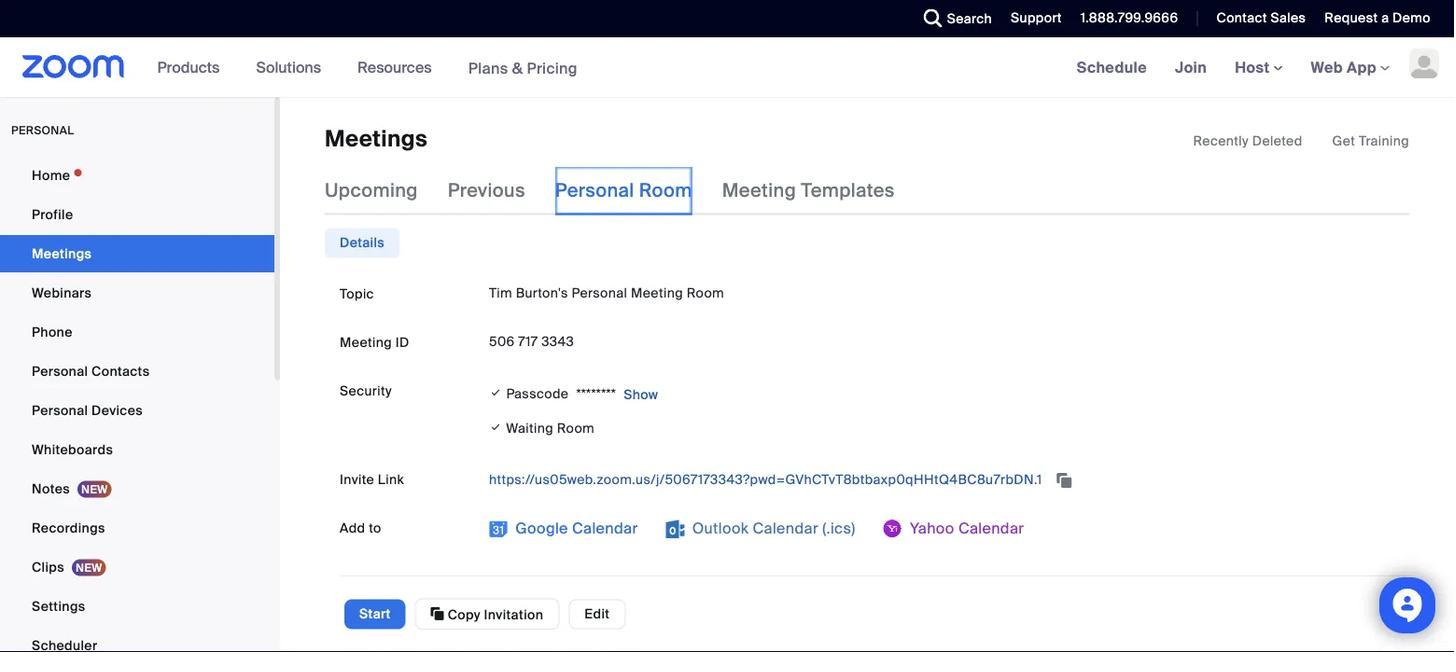 Task type: locate. For each thing, give the bounding box(es) containing it.
personal
[[11, 123, 74, 138]]

0 horizontal spatial meetings
[[32, 245, 92, 262]]

burton's
[[516, 284, 568, 302]]

meeting
[[722, 179, 797, 203], [631, 284, 684, 302], [340, 334, 392, 352]]

checked image left passcode
[[489, 384, 503, 403]]

notes
[[32, 480, 70, 498]]

whiteboards
[[32, 441, 113, 459]]

meetings
[[325, 125, 428, 154], [32, 245, 92, 262]]

personal devices link
[[0, 392, 275, 430]]

google calendar
[[512, 519, 638, 538]]

host down contact sales
[[1236, 57, 1274, 77]]

tim
[[489, 284, 513, 302]]

1 horizontal spatial meeting
[[631, 284, 684, 302]]

2 vertical spatial room
[[557, 420, 595, 437]]

calendar right google
[[572, 519, 638, 538]]

0 vertical spatial room
[[639, 179, 693, 203]]

meeting inside tabs of meeting tab list
[[722, 179, 797, 203]]

2 horizontal spatial calendar
[[959, 519, 1025, 538]]

calendar for google
[[572, 519, 638, 538]]

1 vertical spatial room
[[687, 284, 725, 302]]

calendar
[[572, 519, 638, 538], [753, 519, 819, 538], [959, 519, 1025, 538]]

personal devices
[[32, 402, 143, 419]]

btn image inside 'outlook calendar (.ics)' link
[[666, 520, 685, 539]]

2 horizontal spatial meeting
[[722, 179, 797, 203]]

meetings up webinars
[[32, 245, 92, 262]]

1 vertical spatial host element
[[601, 646, 713, 653]]

1 vertical spatial host
[[489, 620, 520, 638]]

0 horizontal spatial calendar
[[572, 519, 638, 538]]

edit
[[585, 606, 610, 623]]

0 vertical spatial checked image
[[489, 384, 503, 403]]

0 vertical spatial host element
[[601, 620, 713, 639]]

btn image inside yahoo calendar link
[[884, 520, 903, 539]]

personal for personal contacts
[[32, 363, 88, 380]]

https://us05web.zoom.us/j/5067173343?pwd=gvhctvt8btbaxp0qhhtq4bc8u7rbdn.1 link
[[489, 471, 1046, 488]]

edit button
[[569, 600, 626, 630]]

devices
[[92, 402, 143, 419]]

checked image
[[489, 384, 503, 403], [489, 418, 503, 437]]

app
[[1348, 57, 1377, 77]]

plans & pricing
[[468, 58, 578, 78]]

details tab
[[325, 228, 400, 258]]

copy url image
[[1056, 474, 1074, 487]]

add
[[340, 520, 366, 537]]

get
[[1333, 132, 1356, 149]]

0 vertical spatial meetings
[[325, 125, 428, 154]]

web
[[1312, 57, 1344, 77]]

recently deleted link
[[1194, 132, 1303, 150]]

sales
[[1271, 9, 1307, 27]]

invite
[[340, 471, 375, 488]]

0 horizontal spatial meeting
[[340, 334, 392, 352]]

1 horizontal spatial calendar
[[753, 519, 819, 538]]

show
[[624, 387, 659, 404]]

personal
[[555, 179, 635, 203], [572, 284, 628, 302], [32, 363, 88, 380], [32, 402, 88, 419]]

1 btn image from the left
[[666, 520, 685, 539]]

btn image left yahoo
[[884, 520, 903, 539]]

0 vertical spatial host
[[1236, 57, 1274, 77]]

meetings up upcoming
[[325, 125, 428, 154]]

btn image for outlook calendar (.ics)
[[666, 520, 685, 539]]

tabs of meeting tab list
[[325, 167, 925, 215]]

calendar down https://us05web.zoom.us/j/5067173343?pwd=gvhctvt8btbaxp0qhhtq4bc8u7rbdn.1
[[753, 519, 819, 538]]

support link
[[997, 0, 1067, 37], [1011, 9, 1063, 27]]

application
[[1194, 132, 1410, 150]]

checked image left waiting
[[489, 418, 503, 437]]

calendar inside 'outlook calendar (.ics)' link
[[753, 519, 819, 538]]

host
[[1236, 57, 1274, 77], [489, 620, 520, 638]]

host element
[[601, 620, 713, 639], [601, 646, 713, 653]]

phone
[[32, 324, 73, 341]]

details tab list
[[325, 228, 400, 258]]

2 calendar from the left
[[753, 519, 819, 538]]

1 horizontal spatial host
[[1236, 57, 1274, 77]]

1 vertical spatial meetings
[[32, 245, 92, 262]]

plans & pricing link
[[468, 58, 578, 78], [468, 58, 578, 78]]

calendar for outlook
[[753, 519, 819, 538]]

zoom logo image
[[22, 55, 125, 78]]

meetings navigation
[[1063, 37, 1455, 99]]

invite link
[[340, 471, 404, 488]]

search button
[[910, 0, 997, 37]]

meeting for meeting templates
[[722, 179, 797, 203]]

(.ics)
[[823, 519, 856, 538]]

meeting inside 'topic' element
[[631, 284, 684, 302]]

2 btn image from the left
[[884, 520, 903, 539]]

product information navigation
[[143, 37, 592, 99]]

waiting room
[[503, 420, 595, 437]]

room inside tabs of meeting tab list
[[639, 179, 693, 203]]

btn image
[[666, 520, 685, 539], [884, 520, 903, 539]]

start
[[360, 606, 391, 623]]

room inside 'topic' element
[[687, 284, 725, 302]]

calendar inside google calendar "link"
[[572, 519, 638, 538]]

join link
[[1162, 37, 1222, 97]]

********
[[577, 386, 617, 403]]

products
[[157, 57, 220, 77]]

web app button
[[1312, 57, 1391, 77]]

start button
[[345, 600, 406, 630]]

506 717 3343
[[489, 333, 575, 350]]

a
[[1382, 9, 1390, 27]]

contact sales link
[[1203, 0, 1311, 37], [1217, 9, 1307, 27]]

copy image
[[431, 606, 444, 622]]

1 vertical spatial checked image
[[489, 418, 503, 437]]

host right copy
[[489, 620, 520, 638]]

get training
[[1333, 132, 1410, 149]]

1 host element from the top
[[601, 620, 713, 639]]

google calendar link
[[489, 514, 638, 543]]

https://us05web.zoom.us/j/5067173343?pwd=gvhctvt8btbaxp0qhhtq4bc8u7rbdn.1
[[489, 471, 1046, 488]]

calendar inside yahoo calendar link
[[959, 519, 1025, 538]]

personal contacts
[[32, 363, 150, 380]]

search
[[948, 10, 993, 27]]

web app
[[1312, 57, 1377, 77]]

outlook
[[693, 519, 749, 538]]

outlook calendar (.ics)
[[689, 519, 856, 538]]

recently deleted
[[1194, 132, 1303, 149]]

banner
[[0, 37, 1455, 99]]

1 calendar from the left
[[572, 519, 638, 538]]

calendar right yahoo
[[959, 519, 1025, 538]]

personal inside 'topic' element
[[572, 284, 628, 302]]

clips link
[[0, 549, 275, 586]]

1 vertical spatial meeting
[[631, 284, 684, 302]]

solutions button
[[256, 37, 330, 97]]

2 vertical spatial meeting
[[340, 334, 392, 352]]

btn image left "outlook"
[[666, 520, 685, 539]]

personal inside tabs of meeting tab list
[[555, 179, 635, 203]]

demo
[[1393, 9, 1432, 27]]

3 calendar from the left
[[959, 519, 1025, 538]]

room
[[639, 179, 693, 203], [687, 284, 725, 302], [557, 420, 595, 437]]

host element containing off
[[601, 620, 713, 639]]

products button
[[157, 37, 228, 97]]

profile
[[32, 206, 73, 223]]

personal contacts link
[[0, 353, 275, 390]]

0 vertical spatial meeting
[[722, 179, 797, 203]]

0 horizontal spatial btn image
[[666, 520, 685, 539]]

1 horizontal spatial btn image
[[884, 520, 903, 539]]



Task type: describe. For each thing, give the bounding box(es) containing it.
topic
[[340, 286, 374, 303]]

settings link
[[0, 588, 275, 626]]

home link
[[0, 157, 275, 194]]

506
[[489, 333, 515, 350]]

add to
[[340, 520, 382, 537]]

get training link
[[1333, 132, 1410, 149]]

resources button
[[358, 37, 440, 97]]

recordings
[[32, 520, 105, 537]]

copy
[[448, 607, 481, 624]]

resources
[[358, 57, 432, 77]]

personal menu menu
[[0, 157, 275, 653]]

clips
[[32, 559, 64, 576]]

invitation
[[484, 607, 544, 624]]

3343
[[542, 333, 575, 350]]

2 host element from the top
[[601, 646, 713, 653]]

application containing recently deleted
[[1194, 132, 1410, 150]]

host inside meetings navigation
[[1236, 57, 1274, 77]]

whiteboards link
[[0, 431, 275, 469]]

yahoo
[[910, 519, 955, 538]]

yahoo calendar link
[[884, 514, 1025, 543]]

solutions
[[256, 57, 321, 77]]

schedule link
[[1063, 37, 1162, 97]]

settings
[[32, 598, 85, 615]]

1 horizontal spatial meetings
[[325, 125, 428, 154]]

schedule
[[1077, 57, 1148, 77]]

contacts
[[92, 363, 150, 380]]

1.888.799.9666
[[1081, 9, 1179, 27]]

passcode ******** show
[[507, 386, 659, 404]]

2 checked image from the top
[[489, 418, 503, 437]]

topic element
[[489, 280, 1395, 307]]

training
[[1360, 132, 1410, 149]]

calendar for yahoo
[[959, 519, 1025, 538]]

host button
[[1236, 57, 1284, 77]]

&
[[512, 58, 523, 78]]

upcoming
[[325, 179, 418, 203]]

security
[[340, 383, 392, 400]]

video
[[340, 619, 376, 636]]

contact
[[1217, 9, 1268, 27]]

profile link
[[0, 196, 275, 233]]

personal for personal room
[[555, 179, 635, 203]]

room for waiting room
[[557, 420, 595, 437]]

personal for personal devices
[[32, 402, 88, 419]]

yahoo calendar
[[906, 519, 1025, 538]]

btn image
[[489, 520, 508, 539]]

link
[[378, 471, 404, 488]]

outlook calendar (.ics) link
[[666, 514, 856, 543]]

tim burton's personal meeting room
[[489, 284, 725, 302]]

meeting templates
[[722, 179, 895, 203]]

copy invitation button
[[415, 599, 560, 630]]

plans
[[468, 58, 509, 78]]

add to element
[[489, 514, 1395, 563]]

copy invitation
[[444, 607, 544, 624]]

contact sales
[[1217, 9, 1307, 27]]

passcode
[[507, 386, 569, 403]]

banner containing products
[[0, 37, 1455, 99]]

room for personal room
[[639, 179, 693, 203]]

support
[[1011, 9, 1063, 27]]

webinars
[[32, 284, 92, 302]]

home
[[32, 167, 70, 184]]

id
[[396, 334, 410, 352]]

1 checked image from the top
[[489, 384, 503, 403]]

join
[[1176, 57, 1208, 77]]

717
[[519, 333, 538, 350]]

meeting id
[[340, 334, 410, 352]]

google
[[516, 519, 569, 538]]

show button
[[617, 380, 659, 410]]

phone link
[[0, 314, 275, 351]]

waiting
[[506, 420, 554, 437]]

meeting for meeting id
[[340, 334, 392, 352]]

off
[[601, 620, 619, 638]]

recordings link
[[0, 510, 275, 547]]

btn image for yahoo calendar
[[884, 520, 903, 539]]

request a demo
[[1325, 9, 1432, 27]]

https://us05web.zoom.us/j/5067173343?pwd=gvhctvt8btbaxp0qhhtq4bc8u7rbdn.1 application
[[489, 465, 1395, 495]]

recently
[[1194, 132, 1250, 149]]

0 horizontal spatial host
[[489, 620, 520, 638]]

profile picture image
[[1410, 49, 1440, 78]]

deleted
[[1253, 132, 1303, 149]]

meetings link
[[0, 235, 275, 273]]

webinars link
[[0, 275, 275, 312]]

notes link
[[0, 471, 275, 508]]

meetings inside personal menu 'menu'
[[32, 245, 92, 262]]

details
[[340, 234, 385, 252]]

to
[[369, 520, 382, 537]]

personal room
[[555, 179, 693, 203]]

templates
[[801, 179, 895, 203]]



Task type: vqa. For each thing, say whether or not it's contained in the screenshot.
Star this whiteboard image within card for template story time retrospective element
no



